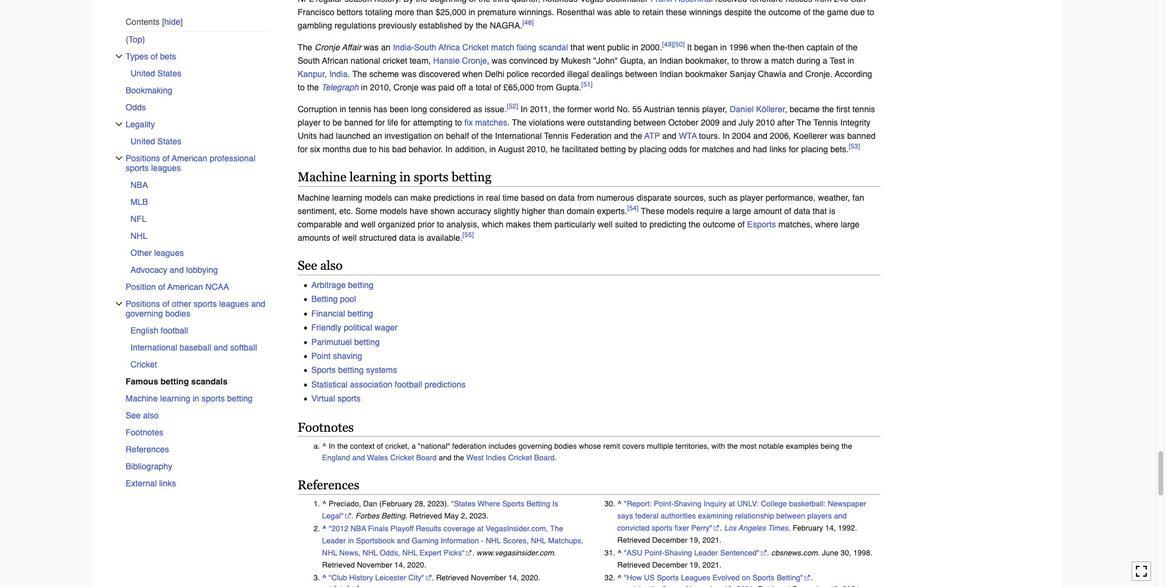 Task type: vqa. For each thing, say whether or not it's contained in the screenshot.
the left Page
no



Task type: describe. For each thing, give the bounding box(es) containing it.
the down forfeiture
[[754, 7, 766, 17]]

. down the www.vegasinsider.com
[[538, 573, 540, 582]]

position of american ncaa
[[125, 282, 229, 292]]

2023
[[469, 512, 486, 521]]

was inside telegraph in 2010, cronje was paid off a total of £65,000 from gupta. [51]
[[421, 83, 436, 92]]

at inside "2012 nba finals playoff results coverage at vegasinsider.com, the leader in sportsbook and gaming information - nhl scores, nhl matchups, nhl news, nhl odds, nhl expert picks"
[[477, 524, 483, 534]]

0 vertical spatial machine
[[298, 170, 347, 185]]

www.vegasinsider.com
[[477, 548, 554, 558]]

x small image for positions of american professional sports leagues
[[115, 155, 122, 162]]

2 board from the left
[[534, 454, 555, 463]]

where
[[815, 220, 838, 229]]

to inside tours. in 2004 and 2006, koellerer was banned for six months due to his bad behavior. in addition, in august 2010, he facilitated betting by placing odds for matches and had links for placing bets.
[[369, 144, 376, 154]]

banned inside tours. in 2004 and 2006, koellerer was banned for six months due to his bad behavior. in addition, in august 2010, he facilitated betting by placing odds for matches and had links for placing bets.
[[847, 131, 876, 141]]

units
[[298, 131, 317, 141]]

. right betting"
[[811, 573, 813, 582]]

fullscreen image
[[1135, 566, 1147, 578]]

1 vertical spatial november
[[471, 573, 506, 582]]

wta link
[[679, 131, 697, 141]]

of inside received forfeiture notices from 246 san francisco bettors totaling more than $25,000 in premature winnings. rosenthal was able to retain these winnings despite the outcome of the game due to gambling regulations previously established by the nagra.
[[803, 7, 810, 17]]

international baseball and softball link
[[130, 339, 267, 356]]

sports inside the positions of other sports leagues and governing bodies
[[193, 299, 216, 309]]

as inside corruption in tennis has been long considered as issue. [52] in 2011, the former world no. 55 austrian tennis player, daniel köllerer
[[473, 104, 482, 114]]

well inside matches, where large amounts of well structured data is available.
[[342, 233, 357, 243]]

between inside "report: point-shaving inquiry at unlv: college basketball: newspaper says federal authorities examining relationship between players and convicted sports fixer perry"
[[776, 512, 805, 521]]

betting down addition,
[[452, 170, 491, 185]]

the inside "2012 nba finals playoff results coverage at vegasinsider.com, the leader in sportsbook and gaming information - nhl scores, nhl matchups, nhl news, nhl odds, nhl expert picks"
[[550, 524, 563, 534]]

of left esports
[[738, 220, 745, 229]]

betting down shaving
[[338, 366, 364, 375]]

and inside "report: point-shaving inquiry at unlv: college basketball: newspaper says federal authorities examining relationship between players and convicted sports fixer perry"
[[834, 512, 847, 521]]

nhl right the - on the left bottom
[[486, 536, 501, 546]]

see also inside see also link
[[125, 411, 158, 420]]

^ link for "report: point-shaving inquiry at unlv: college basketball: newspaper says federal authorities examining relationship between players and convicted sports fixer perry"
[[617, 500, 622, 509]]

of inside matches, where large amounts of well structured data is available.
[[333, 233, 340, 243]]

in up see also link
[[192, 394, 199, 403]]

college
[[761, 500, 787, 509]]

cronje for ,
[[462, 56, 487, 66]]

american for professional
[[171, 153, 207, 163]]

in left 2004
[[723, 131, 730, 141]]

"states
[[451, 500, 476, 509]]

2004
[[732, 131, 751, 141]]

2010, inside tours. in 2004 and 2006, koellerer was banned for six months due to his bad behavior. in addition, in august 2010, he facilitated betting by placing odds for matches and had links for placing bets.
[[527, 144, 548, 154]]

. down preciado,
[[351, 512, 353, 521]]

west
[[466, 454, 484, 463]]

premature
[[478, 7, 516, 17]]

sports right us
[[657, 573, 679, 582]]

the right the being
[[842, 442, 852, 451]]

positions for positions of american professional sports leagues
[[125, 153, 160, 163]]

off
[[457, 83, 466, 92]]

integrity
[[840, 118, 871, 127]]

in up can
[[399, 170, 411, 185]]

the up england
[[337, 442, 348, 451]]

bettors
[[337, 7, 363, 17]]

[52]
[[507, 102, 518, 111]]

between inside . the scheme was discovered when delhi police recorded illegal dealings between indian bookmaker sanjay chawla and cronje. according to the
[[625, 69, 657, 79]]

which
[[482, 220, 504, 229]]

leader inside "2012 nba finals playoff results coverage at vegasinsider.com, the leader in sportsbook and gaming information - nhl scores, nhl matchups, nhl news, nhl odds, nhl expert picks"
[[322, 536, 346, 546]]

a left test
[[823, 56, 827, 66]]

from inside received forfeiture notices from 246 san francisco bettors totaling more than $25,000 in premature winnings. rosenthal was able to retain these winnings despite the outcome of the game due to gambling regulations previously established by the nagra.
[[815, 0, 832, 4]]

have
[[410, 206, 428, 216]]

nhl inside nhl link
[[130, 231, 147, 241]]

fan
[[852, 193, 864, 203]]

due inside received forfeiture notices from 246 san francisco bettors totaling more than $25,000 in premature winnings. rosenthal was able to retain these winnings despite the outcome of the game due to gambling regulations previously established by the nagra.
[[851, 7, 865, 17]]

bibliography
[[125, 462, 172, 471]]

. right city"
[[432, 573, 434, 582]]

, inside ', became the first tennis player to be banned for life for attempting to'
[[785, 104, 787, 114]]

an inside . the violations were outstanding between october 2009 and july 2010 after the tennis integrity units had launched an investigation on behalf of the international tennis federation and the
[[373, 131, 382, 141]]

1 vertical spatial leagues
[[154, 248, 184, 258]]

united states link for types of bets
[[130, 65, 267, 82]]

machine learning in sports betting link
[[125, 390, 267, 407]]

paid
[[438, 83, 454, 92]]

and up 'position of american ncaa'
[[169, 265, 184, 275]]

on inside . the violations were outstanding between october 2009 and july 2010 after the tennis integrity units had launched an investigation on behalf of the international tennis federation and the
[[434, 131, 444, 141]]

english football
[[130, 326, 188, 335]]

and down 2004
[[736, 144, 751, 154]]

the inside . the scheme was discovered when delhi police recorded illegal dealings between indian bookmaker sanjay chawla and cronje. according to the
[[307, 83, 319, 92]]

match inside hansie cronje , was convinced by mukesh "john" gupta, an indian bookmaker, to throw a match during a test in kanpur, india
[[771, 56, 794, 66]]

and up odds
[[662, 131, 676, 141]]

an inside the cronje affair was an india-south africa cricket match fixing scandal that went public in 2000. [49] [50]
[[381, 43, 391, 52]]

a up chawla
[[764, 56, 769, 66]]

when inside . the scheme was discovered when delhi police recorded illegal dealings between indian bookmaker sanjay chawla and cronje. according to the
[[462, 69, 483, 79]]

retrieved down convicted
[[617, 536, 650, 545]]

it
[[687, 43, 692, 52]]

betting up political
[[348, 309, 373, 318]]

and left softball
[[213, 343, 227, 352]]

matches,
[[778, 220, 813, 229]]

the left game
[[813, 7, 825, 17]]

cronje inside telegraph in 2010, cronje was paid off a total of £65,000 from gupta. [51]
[[394, 83, 419, 92]]

regulations
[[334, 21, 376, 30]]

0 vertical spatial references
[[125, 445, 169, 454]]

retrieved up "club
[[322, 560, 355, 570]]

19, for inquiry
[[690, 536, 700, 545]]

betting up pool
[[348, 280, 374, 290]]

history
[[349, 573, 373, 582]]

the inside it began in 1996 when the-then captain of the south african national cricket team,
[[846, 43, 858, 52]]

point- for "asu
[[644, 548, 664, 558]]

hansie cronje link
[[433, 56, 487, 66]]

. inside . the violations were outstanding between october 2009 and july 2010 after the tennis integrity units had launched an investigation on behalf of the international tennis federation and the
[[507, 118, 510, 127]]

parimutuel
[[311, 337, 352, 347]]

captain
[[807, 43, 834, 52]]

united states for legality
[[130, 136, 181, 146]]

match inside the cronje affair was an india-south africa cricket match fixing scandal that went public in 2000. [49] [50]
[[491, 43, 514, 52]]

2010, inside telegraph in 2010, cronje was paid off a total of £65,000 from gupta. [51]
[[370, 83, 391, 92]]

england
[[322, 454, 350, 463]]

betting down scandals
[[227, 394, 252, 403]]

^ link up england
[[322, 442, 327, 451]]

shown
[[430, 206, 455, 216]]

political
[[344, 323, 372, 333]]

particularly
[[555, 220, 596, 229]]

an inside hansie cronje , was convinced by mukesh "john" gupta, an indian bookmaker, to throw a match during a test in kanpur, india
[[648, 56, 657, 66]]

1 vertical spatial machine learning in sports betting
[[125, 394, 252, 403]]

considered
[[429, 104, 471, 114]]

and down outstanding
[[614, 131, 628, 141]]

austrian
[[644, 104, 675, 114]]

united states for types of bets
[[130, 68, 181, 78]]

india-
[[393, 43, 414, 52]]

cronje for affair
[[315, 43, 340, 52]]

was inside received forfeiture notices from 246 san francisco bettors totaling more than $25,000 in premature winnings. rosenthal was able to retain these winnings despite the outcome of the game due to gambling regulations previously established by the nagra.
[[597, 7, 612, 17]]

. retrieved down gaming
[[322, 548, 556, 570]]

. left cbsnews.com
[[767, 548, 769, 558]]

for down 2006,
[[789, 144, 799, 154]]

betting inside "states where sports betting is legal"
[[526, 500, 550, 509]]

types of bets link
[[125, 48, 267, 65]]

. forbes betting . retrieved may 2, 2023 .
[[351, 512, 488, 521]]

illegal
[[567, 69, 589, 79]]

matches, where large amounts of well structured data is available.
[[298, 220, 860, 243]]

[51] link
[[581, 80, 593, 89]]

indian inside hansie cronje , was convinced by mukesh "john" gupta, an indian bookmaker, to throw a match during a test in kanpur, india
[[660, 56, 683, 66]]

to left be
[[323, 118, 330, 127]]

in inside received forfeiture notices from 246 san francisco bettors totaling more than $25,000 in premature winnings. rosenthal was able to retain these winnings despite the outcome of the game due to gambling regulations previously established by the nagra.
[[469, 7, 475, 17]]

sports inside "report: point-shaving inquiry at unlv: college basketball: newspaper says federal authorities examining relationship between players and convicted sports fixer perry"
[[652, 524, 673, 533]]

hansie cronje , was convinced by mukesh "john" gupta, an indian bookmaker, to throw a match during a test in kanpur, india
[[298, 56, 854, 79]]

cricket down "cricket,"
[[390, 454, 414, 463]]

nfl
[[130, 214, 146, 224]]

. right 30,
[[870, 548, 872, 558]]

[51]
[[581, 80, 593, 89]]

betting inside tours. in 2004 and 2006, koellerer was banned for six months due to his bad behavior. in addition, in august 2010, he facilitated betting by placing odds for matches and had links for placing bets.
[[600, 144, 626, 154]]

preciado,
[[329, 500, 361, 509]]

[55]
[[462, 231, 474, 239]]

0 horizontal spatial nba
[[130, 180, 148, 190]]

betting up machine learning in sports betting link
[[160, 377, 189, 386]]

gaming
[[412, 536, 439, 546]]

[52] link
[[507, 102, 518, 111]]

[50] link
[[673, 40, 685, 49]]

[49]
[[662, 40, 673, 49]]

on inside machine learning models can make predictions in real time based on data from numerous disparate sources, such as player performance, weather, fan sentiment, etc. some models have shown accuracy slightly higher than domain experts.
[[546, 193, 556, 203]]

outcome inside the these models require a large amount of data that is comparable and well organized prior to analysis, which makes them particularly well suited to predicting the outcome of
[[703, 220, 735, 229]]

was inside . the scheme was discovered when delhi police recorded illegal dealings between indian bookmaker sanjay chawla and cronje. according to the
[[401, 69, 417, 79]]

has
[[374, 104, 387, 114]]

bibliography link
[[125, 458, 267, 475]]

sports up make
[[414, 170, 449, 185]]

0 horizontal spatial international
[[130, 343, 177, 352]]

etc.
[[339, 206, 353, 216]]

a inside telegraph in 2010, cronje was paid off a total of £65,000 from gupta. [51]
[[468, 83, 473, 92]]

for left six
[[298, 144, 308, 154]]

^ for "2012 nba finals playoff results coverage at vegasinsider.com, the leader in sportsbook and gaming information - nhl scores, nhl matchups, nhl news, nhl odds, nhl expert picks"
[[322, 524, 327, 534]]

daniel
[[730, 104, 754, 114]]

2 vertical spatial learning
[[160, 394, 190, 403]]

attempting
[[413, 118, 453, 127]]

large inside the these models require a large amount of data that is comparable and well organized prior to analysis, which makes them particularly well suited to predicting the outcome of
[[732, 206, 751, 216]]

1 board from the left
[[416, 454, 437, 463]]

cricket inside the cronje affair was an india-south africa cricket match fixing scandal that went public in 2000. [49] [50]
[[462, 43, 489, 52]]

betting down political
[[354, 337, 380, 347]]

began
[[694, 43, 718, 52]]

"how
[[624, 573, 642, 582]]

0 horizontal spatial links
[[159, 479, 176, 488]]

inquiry
[[704, 500, 727, 509]]

koellerer
[[793, 131, 827, 141]]

nhl right "scores,"
[[531, 536, 546, 546]]

. left february
[[788, 524, 790, 533]]

examples
[[786, 442, 819, 451]]

make
[[411, 193, 431, 203]]

. up "how us sports leagues evolved on sports betting" link
[[719, 560, 721, 570]]

than inside received forfeiture notices from 246 san francisco bettors totaling more than $25,000 in premature winnings. rosenthal was able to retain these winnings despite the outcome of the game due to gambling regulations previously established by the nagra.
[[417, 7, 433, 17]]

data for matches,
[[399, 233, 416, 243]]

data for these
[[794, 206, 810, 216]]

coverage
[[443, 524, 475, 534]]

africa
[[438, 43, 460, 52]]

public
[[607, 43, 629, 52]]

betting for arbitrage betting betting pool financial betting friendly political wager parimutuel betting point shaving sports betting systems statistical association football predictions virtual sports
[[311, 295, 338, 304]]

december 19, 2021 for inquiry
[[652, 536, 719, 545]]

in inside hansie cronje , was convinced by mukesh "john" gupta, an indian bookmaker, to throw a match during a test in kanpur, india
[[848, 56, 854, 66]]

that inside the these models require a large amount of data that is comparable and well organized prior to analysis, which makes them particularly well suited to predicting the outcome of
[[813, 206, 827, 216]]

sports inside "states where sports betting is legal"
[[502, 500, 524, 509]]

retrieved up results at bottom left
[[409, 512, 442, 521]]

is inside matches, where large amounts of well structured data is available.
[[418, 233, 424, 243]]

national
[[351, 56, 380, 66]]

0 vertical spatial november
[[357, 560, 392, 570]]

0 horizontal spatial matches
[[475, 118, 507, 127]]

launched
[[336, 131, 370, 141]]

at inside "report: point-shaving inquiry at unlv: college basketball: newspaper says federal authorities examining relationship between players and convicted sports fixer perry"
[[729, 500, 735, 509]]

of inside the "positions of american professional sports leagues"
[[162, 153, 169, 163]]

may
[[444, 512, 459, 521]]

machine inside machine learning models can make predictions in real time based on data from numerous disparate sources, such as player performance, weather, fan sentiment, etc. some models have shown accuracy slightly higher than domain experts.
[[298, 193, 330, 203]]

2 placing from the left
[[801, 144, 828, 154]]

was inside hansie cronje , was convinced by mukesh "john" gupta, an indian bookmaker, to throw a match during a test in kanpur, india
[[492, 56, 507, 66]]

. down information
[[472, 548, 474, 558]]

retrieved down picks"
[[436, 573, 469, 582]]

outcome inside received forfeiture notices from 246 san francisco bettors totaling more than $25,000 in premature winnings. rosenthal was able to retain these winnings despite the outcome of the game due to gambling regulations previously established by the nagra.
[[768, 7, 801, 17]]

tennis inside ', became the first tennis player to be banned for life for attempting to'
[[852, 104, 875, 114]]

^ for "report: point-shaving inquiry at unlv: college basketball: newspaper says federal authorities examining relationship between players and convicted sports fixer perry"
[[617, 500, 622, 509]]

1 horizontal spatial references
[[298, 478, 359, 493]]

to left fix
[[455, 118, 462, 127]]

19, for leader
[[690, 560, 700, 570]]

outstanding
[[587, 118, 631, 127]]

sports down scandals
[[201, 394, 224, 403]]

in inside telegraph in 2010, cronje was paid off a total of £65,000 from gupta. [51]
[[361, 83, 368, 92]]

[48]
[[522, 18, 534, 27]]

matches inside tours. in 2004 and 2006, koellerer was banned for six months due to his bad behavior. in addition, in august 2010, he facilitated betting by placing odds for matches and had links for placing bets.
[[702, 144, 734, 154]]

the down became
[[797, 118, 811, 127]]

england and wales cricket board link
[[322, 454, 437, 463]]

the down fix matches link
[[481, 131, 493, 141]]

the left atp link
[[630, 131, 642, 141]]

1 vertical spatial also
[[143, 411, 158, 420]]

"states where sports betting is legal"
[[322, 500, 558, 521]]

learning inside machine learning models can make predictions in real time based on data from numerous disparate sources, such as player performance, weather, fan sentiment, etc. some models have shown accuracy slightly higher than domain experts.
[[332, 193, 362, 203]]

betting for . forbes betting . retrieved may 2, 2023 .
[[381, 512, 405, 521]]

1 vertical spatial tennis
[[544, 131, 569, 141]]

daniel köllerer link
[[730, 104, 785, 114]]

federal
[[635, 512, 659, 521]]

sports inside the "positions of american professional sports leagues"
[[125, 163, 148, 173]]

to right game
[[867, 7, 874, 17]]

2 vertical spatial 14,
[[508, 573, 519, 582]]

by inside hansie cronje , was convinced by mukesh "john" gupta, an indian bookmaker, to throw a match during a test in kanpur, india
[[550, 56, 559, 66]]

. www.vegasinsider.com
[[472, 548, 554, 558]]

and inside "2012 nba finals playoff results coverage at vegasinsider.com, the leader in sportsbook and gaming information - nhl scores, nhl matchups, nhl news, nhl odds, nhl expert picks"
[[397, 536, 410, 546]]

of inside position of american ncaa link
[[158, 282, 165, 292]]

can
[[394, 193, 408, 203]]

the right with
[[727, 442, 738, 451]]

due inside tours. in 2004 and 2006, koellerer was banned for six months due to his bad behavior. in addition, in august 2010, he facilitated betting by placing odds for matches and had links for placing bets.
[[353, 144, 367, 154]]

and down 2010
[[753, 131, 767, 141]]

to down shown
[[437, 220, 444, 229]]

-
[[481, 536, 484, 546]]

from inside telegraph in 2010, cronje was paid off a total of £65,000 from gupta. [51]
[[536, 83, 553, 92]]

international inside . the violations were outstanding between october 2009 and july 2010 after the tennis integrity units had launched an investigation on behalf of the international tennis federation and the
[[495, 131, 542, 141]]

2010
[[756, 118, 775, 127]]

for left life
[[375, 118, 385, 127]]

suited
[[615, 220, 638, 229]]

arbitrage
[[311, 280, 346, 290]]

see inside see also link
[[125, 411, 140, 420]]

point- for "report:
[[654, 500, 674, 509]]

for right life
[[401, 118, 411, 127]]

2 horizontal spatial well
[[598, 220, 613, 229]]

. down 'expert'
[[424, 560, 426, 570]]

bodies inside the positions of other sports leagues and governing bodies
[[165, 309, 190, 318]]

"2012 nba finals playoff results coverage at vegasinsider.com, the leader in sportsbook and gaming information - nhl scores, nhl matchups, nhl news, nhl odds, nhl expert picks" link
[[322, 524, 583, 558]]

nhl down gaming
[[402, 548, 417, 558]]

bookmaker,
[[685, 56, 729, 66]]

virtual
[[311, 394, 335, 404]]

1 vertical spatial 2020
[[521, 573, 538, 582]]

team,
[[410, 56, 431, 66]]

game
[[827, 7, 848, 17]]

of inside . the violations were outstanding between october 2009 and july 2010 after the tennis integrity units had launched an investigation on behalf of the international tennis federation and the
[[471, 131, 479, 141]]

models up organized on the top
[[380, 206, 407, 216]]

. up "1998"
[[855, 524, 857, 533]]

"report: point-shaving inquiry at unlv: college basketball: newspaper says federal authorities examining relationship between players and convicted sports fixer perry" link
[[617, 500, 866, 533]]

^ link for "2012 nba finals playoff results coverage at vegasinsider.com, the leader in sportsbook and gaming information - nhl scores, nhl matchups, nhl news, nhl odds, nhl expert picks"
[[322, 524, 327, 534]]

. up playoff
[[405, 512, 407, 521]]

^ link up legal"
[[322, 500, 327, 509]]

. up sentenced"
[[719, 536, 721, 545]]

^ for "how us sports leagues evolved on sports betting"
[[617, 573, 622, 582]]

bodies inside "^ in the context of cricket, a "national" federation includes governing bodies whose remit covers multiple territories, with the most notable examples being the england and wales cricket board and the west indies cricket board ."
[[554, 442, 577, 451]]

the down premature
[[476, 21, 487, 30]]

news,
[[339, 548, 360, 558]]

and down context
[[352, 454, 365, 463]]

atp
[[644, 131, 660, 141]]

x small image
[[115, 121, 122, 128]]

is inside the these models require a large amount of data that is comparable and well organized prior to analysis, which makes them particularly well suited to predicting the outcome of
[[829, 206, 835, 216]]

. left june
[[818, 548, 820, 558]]

and inside the these models require a large amount of data that is comparable and well organized prior to analysis, which makes them particularly well suited to predicting the outcome of
[[344, 220, 359, 229]]

. left los
[[720, 524, 722, 533]]

£65,000
[[503, 83, 534, 92]]

picks"
[[444, 548, 465, 558]]

1 horizontal spatial footnotes
[[298, 420, 354, 435]]

the down [52] link
[[512, 118, 527, 127]]

sports left betting"
[[752, 573, 775, 582]]

to inside . the scheme was discovered when delhi police recorded illegal dealings between indian bookmaker sanjay chawla and cronje. according to the
[[298, 83, 305, 92]]



Task type: locate. For each thing, give the bounding box(es) containing it.
also down 'famous'
[[143, 411, 158, 420]]

context
[[350, 442, 375, 451]]

1 vertical spatial as
[[729, 193, 738, 203]]

sports down statistical
[[338, 394, 361, 404]]

and
[[789, 69, 803, 79], [722, 118, 736, 127], [614, 131, 628, 141], [662, 131, 676, 141], [753, 131, 767, 141], [736, 144, 751, 154], [344, 220, 359, 229], [169, 265, 184, 275], [251, 299, 265, 309], [213, 343, 227, 352], [352, 454, 365, 463], [439, 454, 451, 463], [834, 512, 847, 521], [397, 536, 410, 546]]

was inside tours. in 2004 and 2006, koellerer was banned for six months due to his bad behavior. in addition, in august 2010, he facilitated betting by placing odds for matches and had links for placing bets.
[[830, 131, 845, 141]]

an up his
[[373, 131, 382, 141]]

in right test
[[848, 56, 854, 66]]

models down sources, at right top
[[667, 206, 694, 216]]

1 december from the top
[[652, 536, 687, 545]]

indian
[[660, 56, 683, 66], [660, 69, 683, 79]]

cronje down 'india-south africa cricket match fixing scandal' link
[[462, 56, 487, 66]]

whose
[[579, 442, 601, 451]]

and inside the positions of other sports leagues and governing bodies
[[251, 299, 265, 309]]

cronje inside the cronje affair was an india-south africa cricket match fixing scandal that went public in 2000. [49] [50]
[[315, 43, 340, 52]]

0 vertical spatial large
[[732, 206, 751, 216]]

shaving inside "report: point-shaving inquiry at unlv: college basketball: newspaper says federal authorities examining relationship between players and convicted sports fixer perry"
[[674, 500, 701, 509]]

time
[[503, 193, 519, 203]]

1 vertical spatial leader
[[694, 548, 718, 558]]

references up bibliography
[[125, 445, 169, 454]]

nfl link
[[130, 210, 267, 227]]

nhl link
[[130, 227, 267, 244]]

1 horizontal spatial as
[[729, 193, 738, 203]]

1 vertical spatial an
[[648, 56, 657, 66]]

1 vertical spatial shaving
[[664, 548, 692, 558]]

1 united from the top
[[130, 68, 155, 78]]

nhl left news,
[[322, 548, 337, 558]]

0 vertical spatial 2020
[[407, 560, 424, 570]]

0 vertical spatial 14,
[[825, 524, 836, 533]]

2 united from the top
[[130, 136, 155, 146]]

. inside "^ in the context of cricket, a "national" federation includes governing bodies whose remit covers multiple territories, with the most notable examples being the england and wales cricket board and the west indies cricket board ."
[[555, 454, 557, 463]]

united
[[130, 68, 155, 78], [130, 136, 155, 146]]

nhl
[[130, 231, 147, 241], [486, 536, 501, 546], [531, 536, 546, 546], [322, 548, 337, 558], [363, 548, 378, 558], [402, 548, 417, 558]]

comparable
[[298, 220, 342, 229]]

police
[[507, 69, 529, 79]]

1 horizontal spatial is
[[829, 206, 835, 216]]

in inside tours. in 2004 and 2006, koellerer was banned for six months due to his bad behavior. in addition, in august 2010, he facilitated betting by placing odds for matches and had links for placing bets.
[[489, 144, 496, 154]]

evolved
[[712, 573, 740, 582]]

six
[[310, 144, 320, 154]]

was up the national
[[364, 43, 379, 52]]

south up team,
[[414, 43, 436, 52]]

examining
[[698, 512, 733, 521]]

3 tennis from the left
[[852, 104, 875, 114]]

2 tennis from the left
[[677, 104, 700, 114]]

west indies cricket board link
[[466, 454, 555, 463]]

1 horizontal spatial bodies
[[554, 442, 577, 451]]

winnings
[[689, 7, 722, 17]]

1 vertical spatial betting
[[526, 500, 550, 509]]

0 vertical spatial nba
[[130, 180, 148, 190]]

2 vertical spatial between
[[776, 512, 805, 521]]

0 vertical spatial south
[[414, 43, 436, 52]]

2 vertical spatial leagues
[[219, 299, 249, 309]]

0 horizontal spatial player
[[298, 118, 321, 127]]

for down wta
[[690, 144, 700, 154]]

of inside types of bets link
[[150, 51, 157, 61]]

shaving for leader
[[664, 548, 692, 558]]

point- inside "report: point-shaving inquiry at unlv: college basketball: newspaper says federal authorities examining relationship between players and convicted sports fixer perry"
[[654, 500, 674, 509]]

0 vertical spatial governing
[[125, 309, 163, 318]]

american up other
[[167, 282, 203, 292]]

(top)
[[125, 34, 145, 44]]

leagues inside the "positions of american professional sports leagues"
[[151, 163, 181, 173]]

playoff
[[390, 524, 414, 534]]

behavior.
[[409, 144, 443, 154]]

^ link up the says
[[617, 500, 622, 509]]

when inside it began in 1996 when the-then captain of the south african national cricket team,
[[750, 43, 771, 52]]

the down the federation
[[454, 454, 464, 463]]

and left july
[[722, 118, 736, 127]]

indian inside . the scheme was discovered when delhi police recorded illegal dealings between indian bookmaker sanjay chawla and cronje. according to the
[[660, 69, 683, 79]]

0 vertical spatial predictions
[[434, 193, 475, 203]]

2 horizontal spatial 14,
[[825, 524, 836, 533]]

1 vertical spatial learning
[[332, 193, 362, 203]]

telegraph in 2010, cronje was paid off a total of £65,000 from gupta. [51]
[[321, 80, 593, 92]]

1 horizontal spatial tennis
[[677, 104, 700, 114]]

0 vertical spatial see
[[298, 258, 317, 273]]

of inside telegraph in 2010, cronje was paid off a total of £65,000 from gupta. [51]
[[494, 83, 501, 92]]

had inside . the violations were outstanding between october 2009 and july 2010 after the tennis integrity units had launched an investigation on behalf of the international tennis federation and the
[[319, 131, 334, 141]]

the inside ', became the first tennis player to be banned for life for attempting to'
[[822, 104, 834, 114]]

betting"
[[777, 573, 803, 582]]

x small image for types of bets
[[115, 53, 122, 60]]

cronje up african
[[315, 43, 340, 52]]

1 united states from the top
[[130, 68, 181, 78]]

sports inside arbitrage betting betting pool financial betting friendly political wager parimutuel betting point shaving sports betting systems statistical association football predictions virtual sports
[[338, 394, 361, 404]]

football
[[160, 326, 188, 335], [395, 380, 422, 389]]

former
[[567, 104, 592, 114]]

positions inside the positions of other sports leagues and governing bodies
[[125, 299, 160, 309]]

of inside "^ in the context of cricket, a "national" federation includes governing bodies whose remit covers multiple territories, with the most notable examples being the england and wales cricket board and the west indies cricket board ."
[[377, 442, 383, 451]]

0 vertical spatial football
[[160, 326, 188, 335]]

governing inside "^ in the context of cricket, a "national" federation includes governing bodies whose remit covers multiple territories, with the most notable examples being the england and wales cricket board and the west indies cricket board ."
[[519, 442, 552, 451]]

atp and wta
[[644, 131, 697, 141]]

he
[[550, 144, 560, 154]]

governing inside the positions of other sports leagues and governing bodies
[[125, 309, 163, 318]]

footnotes link
[[125, 424, 267, 441]]

as up fix matches link
[[473, 104, 482, 114]]

0 vertical spatial matches
[[475, 118, 507, 127]]

of up test
[[836, 43, 843, 52]]

1 horizontal spatial see
[[298, 258, 317, 273]]

1 vertical spatial machine
[[298, 193, 330, 203]]

^ link left "2012
[[322, 524, 327, 534]]

2 states from the top
[[157, 136, 181, 146]]

^ in the context of cricket, a "national" federation includes governing bodies whose remit covers multiple territories, with the most notable examples being the england and wales cricket board and the west indies cricket board .
[[322, 442, 852, 463]]

in inside the cronje affair was an india-south africa cricket match fixing scandal that went public in 2000. [49] [50]
[[632, 43, 638, 52]]

december 19, 2021 down "asu point-shaving leader sentenced"
[[652, 560, 719, 570]]

. down "matchups,"
[[554, 548, 556, 558]]

leagues inside the positions of other sports leagues and governing bodies
[[219, 299, 249, 309]]

december for "asu
[[652, 560, 687, 570]]

references up preciado,
[[298, 478, 359, 493]]

december 19, 2021 for leader
[[652, 560, 719, 570]]

^ link for "asu point-shaving leader sentenced"
[[617, 548, 622, 558]]

of inside it began in 1996 when the-then captain of the south african national cricket team,
[[836, 43, 843, 52]]

^ link for "how us sports leagues evolved on sports betting"
[[617, 573, 622, 582]]

0 vertical spatial also
[[320, 258, 343, 273]]

0 vertical spatial cronje
[[315, 43, 340, 52]]

1 vertical spatial matches
[[702, 144, 734, 154]]

of inside the positions of other sports leagues and governing bodies
[[162, 299, 169, 309]]

shaving for inquiry
[[674, 500, 701, 509]]

1 december 19, 2021 from the top
[[652, 536, 719, 545]]

data inside matches, where large amounts of well structured data is available.
[[399, 233, 416, 243]]

1 horizontal spatial matches
[[702, 144, 734, 154]]

player inside machine learning models can make predictions in real time based on data from numerous disparate sources, such as player performance, weather, fan sentiment, etc. some models have shown accuracy slightly higher than domain experts.
[[740, 193, 763, 203]]

became
[[790, 104, 820, 114]]

0 horizontal spatial football
[[160, 326, 188, 335]]

retrieved down "asu
[[617, 560, 650, 570]]

football up international baseball and softball
[[160, 326, 188, 335]]

^ left "club
[[322, 573, 327, 582]]

^ link for "club history leicester city"
[[322, 573, 327, 582]]

1 horizontal spatial well
[[361, 220, 376, 229]]

1 horizontal spatial banned
[[847, 131, 876, 141]]

^ for "club history leicester city"
[[322, 573, 327, 582]]

received
[[715, 0, 747, 4]]

references link
[[125, 441, 267, 458]]

matches down issue.
[[475, 118, 507, 127]]

0 vertical spatial 2010,
[[370, 83, 391, 92]]

[49] link
[[662, 40, 673, 49]]

2023).
[[427, 500, 449, 509]]

sanjay
[[730, 69, 756, 79]]

1 vertical spatial cronje
[[462, 56, 487, 66]]

1 2021 from the top
[[702, 536, 719, 545]]

2 vertical spatial betting
[[381, 512, 405, 521]]

1 positions from the top
[[125, 153, 160, 163]]

the down gambling
[[298, 43, 312, 52]]

2020 down the www.vegasinsider.com
[[521, 573, 538, 582]]

being
[[821, 442, 839, 451]]

when
[[750, 43, 771, 52], [462, 69, 483, 79]]

cronje inside hansie cronje , was convinced by mukesh "john" gupta, an indian bookmaker, to throw a match during a test in kanpur, india
[[462, 56, 487, 66]]

1 horizontal spatial player
[[740, 193, 763, 203]]

2 positions from the top
[[125, 299, 160, 309]]

0 vertical spatial match
[[491, 43, 514, 52]]

sports down point at left bottom
[[311, 366, 336, 375]]

in inside corruption in tennis has been long considered as issue. [52] in 2011, the former world no. 55 austrian tennis player, daniel köllerer
[[521, 104, 528, 114]]

cricket,
[[385, 442, 409, 451]]

1 vertical spatial american
[[167, 282, 203, 292]]

were
[[567, 118, 585, 127]]

in inside "^ in the context of cricket, a "national" federation includes governing bodies whose remit covers multiple territories, with the most notable examples being the england and wales cricket board and the west indies cricket board ."
[[329, 442, 335, 451]]

player,
[[702, 104, 727, 114]]

leagues down ncaa
[[219, 299, 249, 309]]

0 vertical spatial bodies
[[165, 309, 190, 318]]

and down "national"
[[439, 454, 451, 463]]

0 horizontal spatial tennis
[[349, 104, 371, 114]]

despite
[[725, 7, 752, 17]]

december 19, 2021 down fixer
[[652, 536, 719, 545]]

1 vertical spatial had
[[753, 144, 767, 154]]

0 vertical spatial december
[[652, 536, 687, 545]]

1 vertical spatial match
[[771, 56, 794, 66]]

of right position
[[158, 282, 165, 292]]

2021 for inquiry
[[702, 536, 719, 545]]

makes
[[506, 220, 531, 229]]

1 vertical spatial united states link
[[130, 133, 267, 150]]

in up gupta,
[[632, 43, 638, 52]]

^ up the says
[[617, 500, 622, 509]]

of down performance,
[[784, 206, 791, 216]]

of up 'england and wales cricket board' link
[[377, 442, 383, 451]]

by down outstanding
[[628, 144, 637, 154]]

scheme
[[369, 69, 399, 79]]

discovered
[[419, 69, 460, 79]]

1 horizontal spatial match
[[771, 56, 794, 66]]

1 horizontal spatial football
[[395, 380, 422, 389]]

american inside position of american ncaa link
[[167, 282, 203, 292]]

positions of american professional sports leagues link
[[125, 150, 267, 176]]

1 horizontal spatial had
[[753, 144, 767, 154]]

to inside hansie cronje , was convinced by mukesh "john" gupta, an indian bookmaker, to throw a match during a test in kanpur, india
[[732, 56, 739, 66]]

statistical association football predictions link
[[311, 380, 466, 389]]

addition,
[[455, 144, 487, 154]]

united for types of bets
[[130, 68, 155, 78]]

as inside machine learning models can make predictions in real time based on data from numerous disparate sources, such as player performance, weather, fan sentiment, etc. some models have shown accuracy slightly higher than domain experts.
[[729, 193, 738, 203]]

the down the national
[[352, 69, 367, 79]]

to right able
[[633, 7, 640, 17]]

1 vertical spatial nba
[[351, 524, 366, 534]]

than right 'more'
[[417, 7, 433, 17]]

2 december 19, 2021 from the top
[[652, 560, 719, 570]]

1 states from the top
[[157, 68, 181, 78]]

.
[[348, 69, 350, 79], [507, 118, 510, 127], [555, 454, 557, 463], [351, 512, 353, 521], [405, 512, 407, 521], [486, 512, 488, 521], [720, 524, 722, 533], [788, 524, 790, 533], [855, 524, 857, 533], [719, 536, 721, 545], [472, 548, 474, 558], [554, 548, 556, 558], [767, 548, 769, 558], [818, 548, 820, 558], [870, 548, 872, 558], [424, 560, 426, 570], [719, 560, 721, 570], [432, 573, 434, 582], [538, 573, 540, 582], [811, 573, 813, 582]]

united down the legality
[[130, 136, 155, 146]]

2 united states from the top
[[130, 136, 181, 146]]

0 vertical spatial see also
[[298, 258, 343, 273]]

2 horizontal spatial on
[[742, 573, 750, 582]]

0 vertical spatial by
[[464, 21, 473, 30]]

united for legality
[[130, 136, 155, 146]]

$25,000
[[436, 7, 466, 17]]

cricket inside 'link'
[[130, 360, 157, 369]]

1 vertical spatial data
[[794, 206, 810, 216]]

also
[[320, 258, 343, 273], [143, 411, 158, 420]]

^ up legal"
[[322, 500, 327, 509]]

scandal
[[539, 43, 568, 52]]

0 vertical spatial 19,
[[690, 536, 700, 545]]

3 x small image from the top
[[115, 300, 122, 308]]

a right "cricket,"
[[412, 442, 416, 451]]

machine inside machine learning in sports betting link
[[125, 394, 157, 403]]

2 vertical spatial data
[[399, 233, 416, 243]]

where
[[478, 500, 500, 509]]

south inside the cronje affair was an india-south africa cricket match fixing scandal that went public in 2000. [49] [50]
[[414, 43, 436, 52]]

2 united states link from the top
[[130, 133, 267, 150]]

november down . www.vegasinsider.com
[[471, 573, 506, 582]]

real
[[486, 193, 500, 203]]

positions for positions of other sports leagues and governing bodies
[[125, 299, 160, 309]]

to down kanpur,
[[298, 83, 305, 92]]

^ for "asu point-shaving leader sentenced"
[[617, 548, 622, 558]]

in inside corruption in tennis has been long considered as issue. [52] in 2011, the former world no. 55 austrian tennis player, daniel köllerer
[[340, 104, 346, 114]]

of down notices
[[803, 7, 810, 17]]

no.
[[617, 104, 630, 114]]

1 tennis from the left
[[349, 104, 371, 114]]

0 vertical spatial at
[[729, 500, 735, 509]]

2020 up city"
[[407, 560, 424, 570]]

machine down six
[[298, 170, 347, 185]]

see also down 'famous'
[[125, 411, 158, 420]]

0 horizontal spatial south
[[298, 56, 320, 66]]

international up the august
[[495, 131, 542, 141]]

football inside arbitrage betting betting pool financial betting friendly political wager parimutuel betting point shaving sports betting systems statistical association football predictions virtual sports
[[395, 380, 422, 389]]

states for types of bets
[[157, 68, 181, 78]]

betting left is
[[526, 500, 550, 509]]

banned inside ', became the first tennis player to be banned for life for attempting to'
[[344, 118, 373, 127]]

2 december from the top
[[652, 560, 687, 570]]

x small image for positions of other sports leagues and governing bodies
[[115, 300, 122, 308]]

2 x small image from the top
[[115, 155, 122, 162]]

higher
[[522, 206, 546, 216]]

2 vertical spatial on
[[742, 573, 750, 582]]

1 vertical spatial 14,
[[394, 560, 405, 570]]

1 indian from the top
[[660, 56, 683, 66]]

2 horizontal spatial tennis
[[852, 104, 875, 114]]

more
[[395, 7, 414, 17]]

large inside matches, where large amounts of well structured data is available.
[[841, 220, 860, 229]]

player up the amount
[[740, 193, 763, 203]]

in inside machine learning models can make predictions in real time based on data from numerous disparate sources, such as player performance, weather, fan sentiment, etc. some models have shown accuracy slightly higher than domain experts.
[[477, 193, 484, 203]]

on down attempting
[[434, 131, 444, 141]]

positions of american professional sports leagues
[[125, 153, 255, 173]]

1 x small image from the top
[[115, 53, 122, 60]]

of up nba link at the top
[[162, 153, 169, 163]]

basketball:
[[789, 500, 826, 509]]

tennis up october
[[677, 104, 700, 114]]

point- up authorities
[[654, 500, 674, 509]]

1 horizontal spatial outcome
[[768, 7, 801, 17]]

1 united states link from the top
[[130, 65, 267, 82]]

november 14, 2020
[[357, 560, 424, 570]]

legality link
[[125, 116, 267, 133]]

. retrieved for "report:
[[617, 524, 857, 545]]

0 horizontal spatial match
[[491, 43, 514, 52]]

by inside received forfeiture notices from 246 san francisco bettors totaling more than $25,000 in premature winnings. rosenthal was able to retain these winnings despite the outcome of the game due to gambling regulations previously established by the nagra.
[[464, 21, 473, 30]]

well down experts.
[[598, 220, 613, 229]]

his
[[379, 144, 390, 154]]

2 horizontal spatial betting
[[526, 500, 550, 509]]

pool
[[340, 295, 356, 304]]

violations
[[529, 118, 564, 127]]

telegraph link
[[321, 83, 359, 92]]

0 vertical spatial states
[[157, 68, 181, 78]]

bodies
[[165, 309, 190, 318], [554, 442, 577, 451]]

0 horizontal spatial by
[[464, 21, 473, 30]]

nba down forbes
[[351, 524, 366, 534]]

0 vertical spatial had
[[319, 131, 334, 141]]

models up "some"
[[365, 193, 392, 203]]

on right evolved at the right of the page
[[742, 573, 750, 582]]

based
[[521, 193, 544, 203]]

and inside . the scheme was discovered when delhi police recorded illegal dealings between indian bookmaker sanjay chawla and cronje. according to the
[[789, 69, 803, 79]]

sports inside arbitrage betting betting pool financial betting friendly political wager parimutuel betting point shaving sports betting systems statistical association football predictions virtual sports
[[311, 366, 336, 375]]

1 vertical spatial states
[[157, 136, 181, 146]]

board up is
[[534, 454, 555, 463]]

results
[[416, 524, 441, 534]]

december for "report:
[[652, 536, 687, 545]]

^ left "how
[[617, 573, 622, 582]]

0 vertical spatial learning
[[350, 170, 396, 185]]

issue.
[[485, 104, 507, 114]]

1 placing from the left
[[640, 144, 667, 154]]

nba inside "2012 nba finals playoff results coverage at vegasinsider.com, the leader in sportsbook and gaming information - nhl scores, nhl matchups, nhl news, nhl odds, nhl expert picks"
[[351, 524, 366, 534]]

was inside the cronje affair was an india-south africa cricket match fixing scandal that went public in 2000. [49] [50]
[[364, 43, 379, 52]]

55
[[632, 104, 642, 114]]

. the violations were outstanding between october 2009 and july 2010 after the tennis integrity units had launched an investigation on behalf of the international tennis federation and the
[[298, 118, 871, 141]]

arbitrage betting link
[[311, 280, 374, 290]]

2 2021 from the top
[[702, 560, 719, 570]]

in right [52] link
[[521, 104, 528, 114]]

nba up mlb
[[130, 180, 148, 190]]

1 horizontal spatial governing
[[519, 442, 552, 451]]

. retrieved for "asu
[[617, 548, 872, 570]]

0 vertical spatial betting
[[311, 295, 338, 304]]

0 vertical spatial machine learning in sports betting
[[298, 170, 491, 185]]

data inside machine learning models can make predictions in real time based on data from numerous disparate sources, such as player performance, weather, fan sentiment, etc. some models have shown accuracy slightly higher than domain experts.
[[558, 193, 575, 203]]

the inside corruption in tennis has been long considered as issue. [52] in 2011, the former world no. 55 austrian tennis player, daniel köllerer
[[553, 104, 565, 114]]

19,
[[690, 536, 700, 545], [690, 560, 700, 570]]

at
[[729, 500, 735, 509], [477, 524, 483, 534]]

1 vertical spatial than
[[548, 206, 564, 216]]

united states link for legality
[[130, 133, 267, 150]]

cricket
[[383, 56, 407, 66]]

predictions inside machine learning models can make predictions in real time based on data from numerous disparate sources, such as player performance, weather, fan sentiment, etc. some models have shown accuracy slightly higher than domain experts.
[[434, 193, 475, 203]]

shaving up authorities
[[674, 500, 701, 509]]

links inside tours. in 2004 and 2006, koellerer was banned for six months due to his bad behavior. in addition, in august 2010, he facilitated betting by placing odds for matches and had links for placing bets.
[[769, 144, 786, 154]]

1 horizontal spatial than
[[548, 206, 564, 216]]

1 horizontal spatial by
[[550, 56, 559, 66]]

0 vertical spatial american
[[171, 153, 207, 163]]

established
[[419, 21, 462, 30]]

2 indian from the top
[[660, 69, 683, 79]]

to down 'these'
[[640, 220, 647, 229]]

0 horizontal spatial tennis
[[544, 131, 569, 141]]

between inside . the violations were outstanding between october 2009 and july 2010 after the tennis integrity units had launched an investigation on behalf of the international tennis federation and the
[[634, 118, 666, 127]]

due down san
[[851, 7, 865, 17]]

states for legality
[[157, 136, 181, 146]]

winnings.
[[519, 7, 554, 17]]

"asu point-shaving leader sentenced" link
[[624, 548, 767, 558]]

data up domain
[[558, 193, 575, 203]]

previously
[[378, 21, 417, 30]]

a inside "^ in the context of cricket, a "national" federation includes governing bodies whose remit covers multiple territories, with the most notable examples being the england and wales cricket board and the west indies cricket board ."
[[412, 442, 416, 451]]

1 horizontal spatial see also
[[298, 258, 343, 273]]

odds
[[669, 144, 687, 154]]

between up atp
[[634, 118, 666, 127]]

2021 for leader
[[702, 560, 719, 570]]

american for ncaa
[[167, 282, 203, 292]]

to down 1996
[[732, 56, 739, 66]]

0 horizontal spatial banned
[[344, 118, 373, 127]]

the up "according"
[[846, 43, 858, 52]]

0 vertical spatial is
[[829, 206, 835, 216]]

data down organized on the top
[[399, 233, 416, 243]]

nhl down sportsbook
[[363, 548, 378, 558]]

that inside the cronje affair was an india-south africa cricket match fixing scandal that went public in 2000. [49] [50]
[[570, 43, 585, 52]]

and down playoff
[[397, 536, 410, 546]]

that up mukesh
[[570, 43, 585, 52]]

0 horizontal spatial betting
[[311, 295, 338, 304]]

0 horizontal spatial leader
[[322, 536, 346, 546]]

1 vertical spatial south
[[298, 56, 320, 66]]

1 horizontal spatial 2020
[[521, 573, 538, 582]]

"club history leicester city" link
[[329, 573, 432, 582]]

^ inside "^ in the context of cricket, a "national" federation includes governing bodies whose remit covers multiple territories, with the most notable examples being the england and wales cricket board and the west indies cricket board ."
[[322, 442, 327, 451]]

systems
[[366, 366, 397, 375]]

1 19, from the top
[[690, 536, 700, 545]]

0 horizontal spatial governing
[[125, 309, 163, 318]]

. down where
[[486, 512, 488, 521]]

the up violations
[[553, 104, 565, 114]]

1 horizontal spatial tennis
[[813, 118, 838, 127]]

american inside the "positions of american professional sports leagues"
[[171, 153, 207, 163]]

scores,
[[503, 536, 529, 546]]

0 horizontal spatial well
[[342, 233, 357, 243]]

0 vertical spatial point-
[[654, 500, 674, 509]]

from inside machine learning models can make predictions in real time based on data from numerous disparate sources, such as player performance, weather, fan sentiment, etc. some models have shown accuracy slightly higher than domain experts.
[[577, 193, 594, 203]]

had inside tours. in 2004 and 2006, koellerer was banned for six months due to his bad behavior. in addition, in august 2010, he facilitated betting by placing odds for matches and had links for placing bets.
[[753, 144, 767, 154]]

remit
[[603, 442, 620, 451]]

0 vertical spatial indian
[[660, 56, 683, 66]]

the inside the cronje affair was an india-south africa cricket match fixing scandal that went public in 2000. [49] [50]
[[298, 43, 312, 52]]

betting
[[311, 295, 338, 304], [526, 500, 550, 509], [381, 512, 405, 521]]

the inside . the scheme was discovered when delhi police recorded illegal dealings between indian bookmaker sanjay chawla and cronje. according to the
[[352, 69, 367, 79]]

2 19, from the top
[[690, 560, 700, 570]]

1 horizontal spatial on
[[546, 193, 556, 203]]

as
[[473, 104, 482, 114], [729, 193, 738, 203]]

united states link down (top) link on the left of page
[[130, 65, 267, 82]]

x small image
[[115, 53, 122, 60], [115, 155, 122, 162], [115, 300, 122, 308]]

tennis up integrity
[[852, 104, 875, 114]]

(top) link
[[125, 31, 267, 48]]

external links link
[[125, 475, 267, 492]]

the inside the these models require a large amount of data that is comparable and well organized prior to analysis, which makes them particularly well suited to predicting the outcome of
[[689, 220, 700, 229]]

in down behalf
[[445, 144, 453, 154]]

board down "national"
[[416, 454, 437, 463]]

0 vertical spatial on
[[434, 131, 444, 141]]

see down 'famous'
[[125, 411, 140, 420]]

0 vertical spatial shaving
[[674, 500, 701, 509]]

during
[[797, 56, 820, 66]]

investigation
[[385, 131, 432, 141]]

united states link
[[130, 65, 267, 82], [130, 133, 267, 150]]

cronje.
[[805, 69, 833, 79]]

1 horizontal spatial cronje
[[394, 83, 419, 92]]

finals
[[368, 524, 388, 534]]

betting pool link
[[311, 295, 356, 304]]

1 vertical spatial from
[[536, 83, 553, 92]]

. inside . the scheme was discovered when delhi police recorded illegal dealings between indian bookmaker sanjay chawla and cronje. according to the
[[348, 69, 350, 79]]

1 horizontal spatial nba
[[351, 524, 366, 534]]

by
[[464, 21, 473, 30], [550, 56, 559, 66], [628, 144, 637, 154]]

by inside tours. in 2004 and 2006, koellerer was banned for six months due to his bad behavior. in addition, in august 2010, he facilitated betting by placing odds for matches and had links for placing bets.
[[628, 144, 637, 154]]

cricket down includes
[[508, 454, 532, 463]]

0 vertical spatial than
[[417, 7, 433, 17]]

in inside "2012 nba finals playoff results coverage at vegasinsider.com, the leader in sportsbook and gaming information - nhl scores, nhl matchups, nhl news, nhl odds, nhl expert picks"
[[348, 536, 354, 546]]

analysis,
[[446, 220, 479, 229]]



